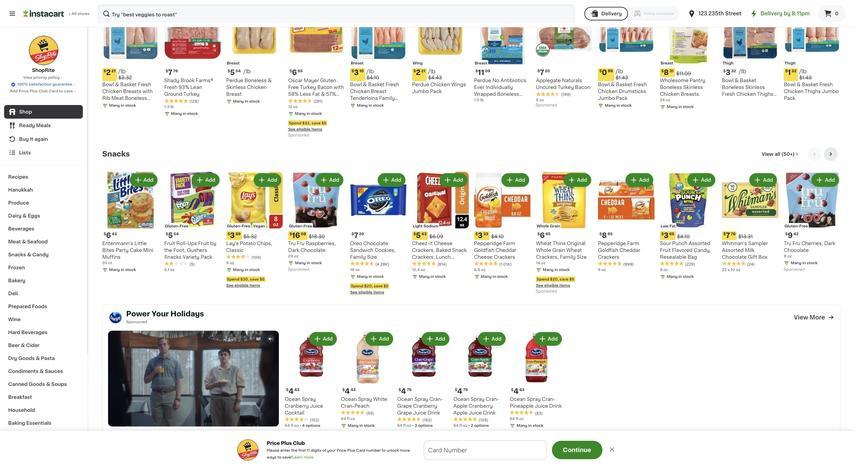 Task type: describe. For each thing, give the bounding box(es) containing it.
many down rib
[[109, 104, 120, 108]]

price inside add price plus club card to save link
[[19, 89, 29, 93]]

6 for oscar mayer gluten free turkey bacon with 58% less fat & 57% less sodium
[[292, 69, 297, 76]]

1.5
[[475, 98, 480, 102]]

0 horizontal spatial to
[[59, 89, 63, 93]]

resealable
[[661, 255, 687, 260]]

tru fru cherries, dark chocolate 8 oz
[[785, 241, 836, 258]]

oz down peach
[[351, 417, 355, 421]]

meat inside $ 2 21 /lb $3.32 bowl & basket fresh chicken breasts with rib meat boneless skinless family pack
[[112, 96, 124, 101]]

(998)
[[624, 263, 634, 266]]

14
[[537, 261, 541, 265]]

sponsored badge image down the spend $32, save $5 see eligible items
[[288, 134, 309, 137]]

view all (50+)
[[762, 152, 795, 157]]

65 for wheat thins original whole grain wheat crackers, family size
[[546, 232, 551, 236]]

juice inside ocean spray cran- pineapple juice drink
[[535, 404, 549, 409]]

assorted for 7
[[723, 248, 744, 253]]

many down tru fru raspberries, dark chocolate 20 oz in the bottom left of the page
[[295, 261, 306, 265]]

wine link
[[4, 313, 83, 326]]

crackers, for crackers,
[[413, 255, 435, 260]]

stock down perdue boneless & skinless chicken breast
[[249, 100, 260, 103]]

original inside wheat thins original whole grain wheat crackers, family size 14 oz
[[567, 241, 586, 246]]

$3.89 original price: $5.32 element
[[226, 231, 283, 240]]

many in stock down (83)
[[517, 424, 544, 428]]

$4.43
[[429, 75, 442, 80]]

boneless inside perdue no antibiotics ever individually wrapped boneless skinless chicken breasts
[[498, 92, 520, 96]]

21 for $ 2 21 /lb $3.32 bowl & basket fresh chicken breasts with rib meat boneless skinless family pack
[[112, 69, 116, 73]]

1 horizontal spatial wheat
[[567, 248, 582, 253]]

spray for apple
[[471, 397, 485, 402]]

fat inside item carousel region
[[670, 224, 676, 228]]

8 up pepperidge farm goldfish cheddar crackers
[[602, 232, 607, 239]]

(814)
[[438, 263, 447, 266]]

123 235th street
[[699, 11, 742, 16]]

many in stock up $30,
[[233, 268, 260, 272]]

76 inside 'element'
[[732, 232, 736, 236]]

free up $5.32
[[242, 224, 250, 228]]

spray for grape
[[415, 397, 429, 402]]

prepared
[[8, 304, 31, 309]]

20 up the oreo
[[359, 232, 364, 236]]

juice inside ocean spray cran- apple cranberry apple juice drink
[[469, 411, 482, 415]]

3 inside treatment tracker modal dialog
[[443, 450, 447, 456]]

get free delivery on next 3 orders
[[366, 450, 469, 456]]

2 vertical spatial to
[[278, 456, 282, 460]]

many down the 64 fl oz • 4 options
[[292, 431, 303, 435]]

0 vertical spatial whole
[[537, 224, 549, 228]]

skinless inside perdue no antibiotics ever individually wrapped boneless skinless chicken breasts
[[475, 99, 494, 103]]

the inside please enter the first 11 digits of your price plus card number to unlock more ways to save!
[[291, 449, 298, 453]]

3 down ocean spray cran- grape cranberry grape juice drink
[[415, 424, 418, 428]]

basket for 3
[[368, 82, 385, 87]]

20 inside entenmann's little bites party cake mini muffins 20 ct
[[102, 261, 107, 265]]

many in stock down (55)
[[348, 424, 375, 428]]

oz right 5.1
[[170, 268, 175, 272]]

cheddar for cheese
[[496, 248, 517, 253]]

chicken inside $ 2 21 /lb $3.32 bowl & basket fresh chicken breasts with rib meat boneless skinless family pack
[[102, 89, 122, 94]]

thigh for 3
[[723, 61, 734, 65]]

many down 64 fl oz • 2 options in the right bottom of the page
[[461, 431, 472, 435]]

many down $ 0 99 /lb $1.43 bowl & basket fresh chicken drumsticks jumbo pack
[[605, 104, 616, 108]]

add button for bowl & basket boneless skinless fresh chicken thighs family pack
[[751, 11, 777, 23]]

oz down cocktail
[[295, 424, 299, 428]]

basket for 0
[[617, 82, 633, 87]]

0 vertical spatial grain
[[550, 224, 561, 228]]

many in stock down the 'tru fru cherries, dark chocolate 8 oz'
[[791, 261, 818, 265]]

oz down uncured
[[540, 98, 545, 102]]

many in stock down "6.6 oz"
[[481, 275, 508, 279]]

bowl for 0
[[599, 82, 610, 87]]

gift
[[749, 255, 758, 260]]

many down "pineapple"
[[517, 424, 528, 428]]

$3.65 original price: $4.10 element
[[661, 231, 717, 240]]

snacks & candy
[[8, 253, 49, 257]]

4 down cocktail
[[302, 424, 305, 428]]

$4.10 inside $ 3 10 /lb $4.10 bowl & basket fresh chicken breast tenderloins family pack
[[367, 75, 380, 80]]

1 horizontal spatial less
[[300, 92, 311, 96]]

pack inside $ 0 99 /lb $1.43 bowl & basket fresh chicken drumsticks jumbo pack
[[617, 96, 628, 101]]

$ inside $ 16 08
[[290, 232, 292, 236]]

11 inside product group
[[478, 69, 485, 76]]

perdue no antibiotics ever individually wrapped boneless skinless chicken breasts
[[475, 78, 527, 110]]

many down 12.4 oz
[[419, 275, 430, 279]]

condiments
[[8, 369, 39, 374]]

cheddar for crackers
[[620, 248, 641, 253]]

$ inside $ 3 33
[[476, 232, 478, 236]]

oz right 12 on the top left
[[293, 105, 298, 109]]

holidays
[[171, 311, 204, 318]]

64 down "pineapple"
[[510, 417, 515, 421]]

eligible for lay's potato chips, classic
[[235, 284, 249, 288]]

lb for 1.5 lb
[[481, 98, 484, 102]]

8 inside $ 8 31 $11.09 wholesome pantry boneless skinless chicken breasts 24 oz
[[664, 69, 669, 76]]

family inside $ 3 10 /lb $4.10 bowl & basket fresh chicken breast tenderloins family pack
[[380, 96, 395, 101]]

& inside $ 3 10 /lb $4.10 bowl & basket fresh chicken breast tenderloins family pack
[[363, 82, 367, 87]]

$4.10 for pepperidge
[[492, 234, 504, 239]]

instacart logo image
[[23, 10, 64, 18]]

43 for ocean spray cran- pineapple juice drink
[[520, 388, 525, 392]]

breast for perdue boneless & skinless chicken breast
[[227, 61, 240, 65]]

0 vertical spatial plus
[[30, 89, 38, 93]]

stock down (102)
[[308, 431, 319, 435]]

save for lay's potato chips, classic
[[250, 278, 259, 281]]

plus inside please enter the first 11 digits of your price plus card number to unlock more ways to save!
[[348, 449, 356, 453]]

first
[[299, 449, 306, 453]]

crackers inside pepperidge farm goldfish  cheddar cheese crackers
[[494, 255, 516, 260]]

(5)
[[190, 263, 195, 266]]

mayer
[[304, 78, 319, 83]]

2 for $ 2 21 /lb $4.43 perdue chicken wings jumbo pack
[[416, 69, 421, 76]]

perdue for skinless
[[226, 78, 244, 83]]

drink inside ocean spray cran- pineapple juice drink
[[550, 404, 562, 409]]

$5.43 original price: $6.09 element
[[413, 231, 469, 240]]

4 for ocean spray cran- apple cranberry apple juice drink
[[458, 388, 463, 395]]

farms®
[[196, 78, 214, 83]]

stock down "(192)"
[[421, 431, 431, 435]]

oreo
[[350, 241, 362, 246]]

22
[[723, 268, 727, 272]]

$ 9 42
[[786, 232, 799, 239]]

0 horizontal spatial fruit
[[164, 241, 175, 246]]

chicken inside perdue no antibiotics ever individually wrapped boneless skinless chicken breasts
[[495, 99, 515, 103]]

chocolate inside oreo chocolate sandwich cookies, family size
[[364, 241, 389, 246]]

perdue for ever
[[475, 78, 492, 83]]

76 for ocean spray cran- apple cranberry apple juice drink
[[464, 388, 468, 392]]

oz down ocean spray cran- grape cranberry grape juice drink
[[407, 424, 412, 428]]

many down perdue boneless & skinless chicken breast
[[233, 100, 244, 103]]

1 horizontal spatial more
[[810, 315, 826, 320]]

add button for entenmann's little bites party cake mini muffins
[[131, 174, 157, 186]]

item carousel region
[[102, 147, 841, 299]]

household
[[8, 408, 35, 413]]

free inside oscar mayer gluten free turkey bacon with 58% less fat & 57% less sodium
[[288, 85, 299, 90]]

many in stock down 12.4 oz
[[419, 275, 446, 279]]

12.4 oz
[[413, 268, 426, 272]]

6 for entenmann's little bites party cake mini muffins
[[106, 232, 111, 239]]

32 for 1
[[792, 69, 797, 73]]

oz down resealable
[[664, 268, 669, 272]]

stock down (291)
[[311, 112, 322, 116]]

beer & cider
[[8, 343, 40, 348]]

whole inside wheat thins original whole grain wheat crackers, family size 14 oz
[[537, 248, 552, 253]]

20 up applegate
[[545, 69, 551, 73]]

$1.43 for 0
[[616, 75, 629, 80]]

stock down "(229)"
[[684, 275, 694, 279]]

guarantee
[[53, 83, 72, 86]]

1 vertical spatial beverages
[[21, 330, 47, 335]]

family inside $ 2 21 /lb $3.32 bowl & basket fresh chicken breasts with rib meat boneless skinless family pack
[[123, 103, 139, 108]]

3 for $ 3 65
[[664, 232, 669, 239]]

shop link
[[4, 105, 83, 119]]

many in stock down 18 oz
[[357, 275, 384, 279]]

1 grape from the top
[[398, 404, 412, 409]]

many in stock down tru fru raspberries, dark chocolate 20 oz in the bottom left of the page
[[295, 261, 322, 265]]

oz right the 18
[[356, 268, 360, 272]]

ocean spray cran- grape cranberry grape juice drink
[[398, 397, 443, 415]]

bowl inside the $ 1 32 /lb $1.43 bowl & basket fresh chicken thighs jumbo pack
[[785, 82, 796, 87]]

7 for shady
[[168, 69, 173, 76]]

add price plus club card to save link
[[10, 89, 77, 94]]

card inside add price plus club card to save link
[[49, 89, 58, 93]]

2 horizontal spatial 2
[[471, 424, 474, 428]]

many down peach
[[348, 424, 359, 428]]

see for lay's potato chips, classic
[[226, 284, 234, 288]]

bag
[[688, 255, 698, 260]]

skinless inside $ 2 21 /lb $3.32 bowl & basket fresh chicken breasts with rib meat boneless skinless family pack
[[102, 103, 122, 108]]

$16.08 original price: $18.30 element
[[288, 231, 345, 240]]

family inside oreo chocolate sandwich cookies, family size
[[350, 255, 366, 260]]

oz down snacks, at the bottom
[[421, 268, 426, 272]]

boneless inside perdue boneless & skinless chicken breast
[[245, 78, 267, 83]]

many in stock down 64 fl oz • 3 options
[[404, 431, 431, 435]]

/lb for $ 1 32 /lb $1.43 bowl & basket fresh chicken thighs jumbo pack
[[800, 69, 807, 74]]

sodium inside oscar mayer gluten free turkey bacon with 58% less fat & 57% less sodium
[[301, 99, 319, 103]]

$3.10 per pound original price: $4.10 element
[[350, 68, 407, 81]]

18
[[350, 268, 355, 272]]

& left soups
[[46, 382, 50, 387]]

number
[[367, 449, 381, 453]]

tru fru raspberries, dark chocolate 20 oz
[[288, 241, 336, 258]]

stock down tru fru raspberries, dark chocolate 20 oz in the bottom left of the page
[[311, 261, 322, 265]]

many down $ 8 31 $11.09 wholesome pantry boneless skinless chicken breasts 24 oz
[[667, 105, 678, 109]]

7 for oreo
[[354, 232, 359, 239]]

options for ocean spray cran- apple cranberry apple juice drink
[[475, 424, 489, 428]]

thins
[[553, 241, 566, 246]]

stock down wheat thins original whole grain wheat crackers, family size 14 oz
[[560, 268, 570, 272]]

many down the 'tru fru cherries, dark chocolate 8 oz'
[[791, 261, 802, 265]]

ocean for ocean spray cran- apple cranberry apple juice drink
[[454, 397, 470, 402]]

99
[[608, 69, 613, 73]]

with inside oscar mayer gluten free turkey bacon with 58% less fat & 57% less sodium
[[334, 85, 344, 90]]

$ inside $ 8 31 $11.09 wholesome pantry boneless skinless chicken breasts 24 oz
[[662, 69, 664, 73]]

fat inside oscar mayer gluten free turkey bacon with 58% less fat & 57% less sodium
[[313, 92, 320, 96]]

unlock
[[387, 449, 399, 453]]

1 horizontal spatial price
[[267, 441, 280, 446]]

many down "tenderloins"
[[357, 104, 368, 108]]

see for oscar mayer gluten free turkey bacon with 58% less fat & 57% less sodium
[[288, 128, 296, 131]]

fl down "pineapple"
[[516, 417, 519, 421]]

low fat
[[661, 224, 676, 228]]

many in stock down rib
[[109, 104, 136, 108]]

sandwich
[[350, 248, 374, 253]]

many in stock down "tenderloins"
[[357, 104, 384, 108]]

/lb inside the $3.32 per pound element
[[740, 69, 747, 74]]

$ 8 65
[[600, 232, 613, 239]]

fl down ocean spray white cran-peach
[[347, 417, 350, 421]]

chicken inside perdue boneless & skinless chicken breast
[[247, 85, 267, 90]]

add price plus club card to save
[[10, 89, 73, 93]]

many in stock down drumsticks
[[605, 104, 632, 108]]

sponsored badge image down 14
[[537, 290, 557, 294]]

12
[[288, 105, 292, 109]]

8 down classic
[[226, 261, 229, 265]]

& inside 'link'
[[36, 356, 40, 361]]

& left candy
[[27, 253, 31, 257]]

$ 3 32
[[724, 69, 737, 76]]

stock up spend $30, save $5 see eligible items
[[249, 268, 260, 272]]

$ 7 20 for oreo
[[352, 232, 364, 239]]

bakery
[[8, 278, 25, 283]]

$30,
[[241, 278, 249, 281]]

free for fruit roll-ups fruit by the foot, gushers snacks variety pack
[[180, 224, 188, 228]]

oz down "pineapple"
[[520, 417, 524, 421]]

many down "6.6 oz"
[[481, 275, 492, 279]]

size inside oreo chocolate sandwich cookies, family size
[[367, 255, 377, 260]]

goldfish for cheese
[[475, 248, 495, 253]]

shady brook farms® fresh 93% lean ground turkey
[[164, 78, 214, 96]]

close image
[[609, 446, 616, 453]]

pantry
[[690, 78, 706, 83]]

dry
[[8, 356, 17, 361]]

cran- for ocean spray cran- grape cranberry grape juice drink
[[430, 397, 443, 402]]

grain inside wheat thins original whole grain wheat crackers, family size 14 oz
[[553, 248, 566, 253]]

18 oz
[[350, 268, 360, 272]]

pack inside $ 2 21 /lb $4.43 perdue chicken wings jumbo pack
[[431, 89, 442, 94]]

assorted for 3
[[689, 241, 711, 246]]

(128)
[[190, 100, 199, 103]]

fru for cherries,
[[793, 241, 801, 246]]

8 oz for lay's potato chips, classic
[[226, 261, 234, 265]]

boneless inside bowl & basket boneless skinless fresh chicken thighs family pack
[[723, 85, 745, 90]]

1 vertical spatial more
[[304, 456, 314, 460]]

satisfaction
[[29, 83, 52, 86]]

stock down $3.32
[[125, 104, 136, 108]]

$5 for oscar mayer gluten free turkey bacon with 58% less fat & 57% less sodium
[[322, 121, 327, 125]]

cider
[[26, 343, 40, 348]]

0 horizontal spatial 5
[[168, 232, 173, 239]]

1 vertical spatial plus
[[281, 441, 292, 446]]

eligible for oscar mayer gluten free turkey bacon with 58% less fat & 57% less sodium
[[297, 128, 311, 131]]

more inside button
[[550, 451, 561, 455]]

9 inside product group
[[789, 232, 794, 239]]

3 for $ 3 89
[[230, 232, 235, 239]]

1 horizontal spatial club
[[293, 441, 305, 446]]

& inside the $ 1 32 /lb $1.43 bowl & basket fresh chicken thighs jumbo pack
[[798, 82, 801, 87]]

of
[[323, 449, 327, 453]]

21 for $ 2 21 /lb $4.43 perdue chicken wings jumbo pack
[[422, 69, 426, 73]]

$5.32
[[244, 234, 257, 239]]

see for wheat thins original whole grain wheat crackers, family size
[[537, 284, 544, 288]]

1 vertical spatial shoprite logo image
[[237, 440, 259, 461]]

eligible for wheat thins original whole grain wheat crackers, family size
[[545, 284, 559, 288]]

$ 1 32 /lb $1.43 bowl & basket fresh chicken thighs jumbo pack
[[785, 69, 840, 101]]

& left sauces
[[40, 369, 44, 374]]

power your holidays spo nsored
[[126, 311, 204, 324]]

many up $30,
[[233, 268, 244, 272]]

stock down (55)
[[364, 424, 375, 428]]

add button for pepperidge farm goldfish  cheddar cheese crackers
[[503, 174, 529, 186]]

$ inside $ 3 65
[[662, 232, 664, 236]]

free for tru fru raspberries, dark chocolate
[[304, 224, 313, 228]]

1 horizontal spatial by
[[785, 11, 791, 16]]

(229)
[[686, 263, 696, 266]]

naturals
[[563, 78, 583, 83]]

more inside please enter the first 11 digits of your price plus card number to unlock more ways to save!
[[400, 449, 410, 453]]

stock down 64 fl oz • 2 options in the right bottom of the page
[[477, 431, 488, 435]]

save for oreo chocolate sandwich cookies, family size
[[374, 284, 383, 288]]

many in stock up $32, on the left of page
[[295, 112, 322, 116]]

64 down ocean spray white cran-peach
[[341, 417, 346, 421]]

$ 4 43 for ocean spray cranberry juice cocktail
[[286, 388, 300, 395]]

beer & cider link
[[4, 339, 83, 352]]

pack inside the $ 1 32 /lb $1.43 bowl & basket fresh chicken thighs jumbo pack
[[785, 96, 796, 101]]

$20, for 6
[[551, 278, 559, 281]]

$2.21 per pound original price: $3.32 element
[[102, 68, 159, 81]]

stock down (128)
[[187, 112, 198, 116]]

$ inside $ 2 21 /lb $4.43 perdue chicken wings jumbo pack
[[414, 69, 416, 73]]

buy it again link
[[4, 132, 83, 146]]

spend $20, save $5 see eligible items for 7
[[350, 284, 389, 294]]

& inside $ 2 21 /lb $3.32 bowl & basket fresh chicken breasts with rib meat boneless skinless family pack
[[115, 82, 119, 87]]

oz inside wheat thins original whole grain wheat crackers, family size 14 oz
[[542, 261, 546, 265]]

breasts inside $ 2 21 /lb $3.32 bowl & basket fresh chicken breasts with rib meat boneless skinless family pack
[[123, 89, 141, 94]]

learn more
[[293, 456, 314, 460]]

oz inside the 'tru fru cherries, dark chocolate 8 oz'
[[788, 254, 793, 258]]

0 vertical spatial beverages
[[8, 227, 34, 231]]

spray for juice
[[302, 397, 316, 402]]

stock down entenmann's little bites party cake mini muffins 20 ct
[[125, 268, 136, 272]]

$ inside $ 0 99 /lb $1.43 bowl & basket fresh chicken drumsticks jumbo pack
[[600, 69, 602, 73]]

cheese inside pepperidge farm goldfish  cheddar cheese crackers
[[475, 255, 493, 260]]

fresh inside bowl & basket boneless skinless fresh chicken thighs family pack
[[723, 92, 736, 96]]

all stores link
[[23, 4, 90, 23]]

0 vertical spatial club
[[39, 89, 48, 93]]

54 inside item carousel region
[[174, 232, 179, 236]]

64 fl oz • 3 options
[[398, 424, 433, 428]]

sponsored badge image for tru fru raspberries, dark chocolate
[[288, 268, 309, 272]]

many down 1.3 lb
[[171, 112, 182, 116]]

turkey inside applegate naturals uncured turkey bacon
[[558, 85, 574, 90]]

$ inside 'element'
[[724, 232, 727, 236]]

cheese inside cheez-it cheese crackers, baked snack crackers, lunch snacks, original
[[434, 241, 453, 246]]

all stores
[[72, 12, 90, 16]]

spend $20, save $5 see eligible items for 6
[[537, 278, 575, 288]]

on
[[419, 450, 427, 456]]

(24)
[[748, 263, 755, 266]]

service type group
[[585, 7, 680, 20]]

cranberry inside ocean spray cranberry juice cocktail
[[285, 404, 309, 409]]

cran- inside ocean spray white cran-peach
[[341, 404, 355, 409]]

$4.10 for sour
[[678, 234, 690, 239]]

items for wheat thins original whole grain wheat crackers, family size
[[560, 284, 571, 288]]

entenmann's little bites party cake mini muffins 20 ct
[[102, 241, 153, 265]]

your
[[152, 311, 169, 318]]

$6.09
[[430, 234, 444, 239]]

2 apple from the top
[[454, 411, 468, 415]]

many down ct
[[109, 268, 120, 272]]

lb for 1.3 lb
[[171, 105, 174, 109]]

save down the guarantee
[[64, 89, 73, 93]]

stock down (83)
[[533, 424, 544, 428]]

pepperidge for cheese
[[475, 241, 502, 246]]

10 for x
[[731, 268, 736, 272]]

57%
[[326, 92, 336, 96]]

many in stock down ct
[[109, 268, 136, 272]]

thighs inside the $ 1 32 /lb $1.43 bowl & basket fresh chicken thighs jumbo pack
[[805, 89, 822, 94]]

crackers inside pepperidge farm goldfish cheddar crackers
[[599, 255, 620, 260]]

add button for pepperidge farm goldfish cheddar crackers
[[627, 174, 653, 186]]

ups
[[188, 241, 197, 246]]

5.1
[[164, 268, 169, 272]]

breakfast
[[8, 395, 32, 400]]

crackers, down cheez-
[[413, 248, 435, 253]]

0 horizontal spatial $ 7 76
[[166, 69, 178, 76]]

oz right x
[[737, 268, 741, 272]]

spo
[[126, 320, 134, 324]]

pack inside $ 2 21 /lb $3.32 bowl & basket fresh chicken breasts with rib meat boneless skinless family pack
[[140, 103, 152, 108]]

many in stock down 64 fl oz • 2 options in the right bottom of the page
[[461, 431, 488, 435]]

power
[[126, 311, 150, 318]]

many in stock down the 64 fl oz • 4 options
[[292, 431, 319, 435]]

many in stock down (128)
[[171, 112, 198, 116]]

oz down pepperidge farm goldfish cheddar crackers
[[602, 268, 607, 272]]

32 for 3
[[732, 69, 737, 73]]

100%
[[17, 83, 28, 86]]

many down wheat thins original whole grain wheat crackers, family size 14 oz
[[543, 268, 554, 272]]

basket inside the $ 1 32 /lb $1.43 bowl & basket fresh chicken thighs jumbo pack
[[803, 82, 819, 87]]

wing
[[413, 61, 423, 65]]

jumbo for 1
[[823, 89, 840, 94]]

stock down (814)
[[435, 275, 446, 279]]

9 oz for pepperidge farm goldfish cheddar crackers
[[599, 268, 607, 272]]

22 x 10 oz
[[723, 268, 741, 272]]

8 down uncured
[[537, 98, 539, 102]]

$1.43 for 1
[[800, 75, 813, 80]]

42
[[794, 232, 799, 236]]

oz right 6.6 at right bottom
[[482, 268, 486, 272]]

1.3 lb
[[164, 105, 174, 109]]

many down 18 oz
[[357, 275, 368, 279]]

09
[[485, 69, 491, 73]]

many down 12 oz on the top left of page
[[295, 112, 306, 116]]

basket inside bowl & basket boneless skinless fresh chicken thighs family pack
[[741, 78, 757, 83]]

$ inside $ 3 89
[[228, 232, 230, 236]]

0 horizontal spatial shoprite logo image
[[28, 35, 59, 66]]

stock down "tenderloins"
[[373, 104, 384, 108]]

chicken inside $ 8 31 $11.09 wholesome pantry boneless skinless chicken breasts 24 oz
[[661, 92, 680, 96]]

goldfish for crackers
[[599, 248, 619, 253]]

snacks inside fruit roll-ups fruit by the foot, gushers snacks variety pack
[[164, 255, 182, 260]]

ready meals
[[19, 123, 51, 128]]

stock down drumsticks
[[622, 104, 632, 108]]

many in stock down wheat thins original whole grain wheat crackers, family size 14 oz
[[543, 268, 570, 272]]

stock down the 'tru fru cherries, dark chocolate 8 oz'
[[808, 261, 818, 265]]

save down wheat thins original whole grain wheat crackers, family size 14 oz
[[560, 278, 569, 281]]

sampler
[[749, 241, 769, 246]]

stock down (4.28k)
[[373, 275, 384, 279]]

fresh for 2
[[138, 82, 151, 87]]

43 inside the $ 5 43
[[422, 232, 427, 236]]

$5.54 per pound element
[[226, 68, 283, 77]]

stock down (1.01k)
[[497, 275, 508, 279]]

meat inside meat & seafood link
[[8, 240, 21, 244]]

$3.32 per pound element
[[723, 68, 779, 77]]

many down resealable
[[667, 275, 678, 279]]

24
[[661, 98, 666, 102]]

1 apple from the top
[[454, 404, 468, 409]]

$ 2 21 /lb $4.43 perdue chicken wings jumbo pack
[[413, 69, 466, 94]]

7 inside 'element'
[[727, 232, 731, 239]]

$ inside $ 2 21 /lb $3.32 bowl & basket fresh chicken breasts with rib meat boneless skinless family pack
[[104, 69, 106, 73]]

oz down classic
[[230, 261, 234, 265]]

delivery by 8:11pm
[[761, 11, 811, 16]]

$ 3 33
[[476, 232, 489, 239]]



Task type: vqa. For each thing, say whether or not it's contained in the screenshot.
rightmost E-
no



Task type: locate. For each thing, give the bounding box(es) containing it.
43 up entenmann's
[[112, 232, 117, 236]]

family inside wheat thins original whole grain wheat crackers, family size 14 oz
[[560, 255, 576, 260]]

3 up bowl & basket boneless skinless fresh chicken thighs family pack
[[727, 69, 731, 76]]

Card Number text field
[[424, 441, 547, 460]]

8:11pm
[[793, 11, 811, 16]]

(83)
[[535, 412, 543, 415]]

76 for ocean spray cran- grape cranberry grape juice drink
[[407, 388, 412, 392]]

snack
[[453, 248, 467, 253]]

0 horizontal spatial drink
[[428, 411, 441, 415]]

7 up whitman's
[[727, 232, 731, 239]]

0 horizontal spatial $ 5 54
[[166, 232, 179, 239]]

save right $30,
[[250, 278, 259, 281]]

12 oz
[[288, 105, 298, 109]]

sponsored badge image
[[537, 103, 557, 107], [288, 134, 309, 137], [288, 268, 309, 272], [785, 268, 805, 272], [537, 290, 557, 294]]

4 for ocean spray white cran-peach
[[345, 388, 350, 395]]

$ inside $ 9 42
[[786, 232, 789, 236]]

2 • from the left
[[413, 424, 414, 428]]

add button for cheez-it cheese crackers, baked snack crackers, lunch snacks, original
[[441, 174, 467, 186]]

chocolate
[[364, 241, 389, 246], [301, 248, 326, 253], [785, 248, 810, 253], [723, 255, 747, 260]]

1 21 from the left
[[112, 69, 116, 73]]

1 horizontal spatial snacks
[[102, 150, 130, 158]]

oz inside tru fru raspberries, dark chocolate 20 oz
[[294, 254, 299, 258]]

learn more link
[[293, 456, 314, 460]]

raspberries,
[[306, 241, 336, 246]]

snacks for snacks
[[102, 150, 130, 158]]

65 up oscar
[[298, 69, 303, 73]]

& down $ 3 32
[[736, 78, 739, 83]]

1 horizontal spatial 11
[[478, 69, 485, 76]]

cran- for ocean spray cran- apple cranberry apple juice drink
[[486, 397, 500, 402]]

thigh inside product group
[[785, 61, 796, 65]]

original
[[567, 241, 586, 246], [432, 262, 451, 266]]

breast for bowl & basket fresh chicken breast tenderloins family pack
[[351, 61, 364, 65]]

2 gluten- from the left
[[227, 224, 242, 228]]

breast up $ 11 09
[[475, 61, 488, 65]]

chocolate for tru fru raspberries, dark chocolate 20 oz
[[301, 248, 326, 253]]

$4.10 right 33
[[492, 234, 504, 239]]

2 64 fl oz from the left
[[510, 417, 524, 421]]

sponsored badge image for applegate naturals uncured turkey bacon
[[537, 103, 557, 107]]

9 oz for sour punch assorted fruit flavored candy, resealable bag
[[661, 268, 669, 272]]

buy it again
[[19, 137, 48, 142]]

turkey down mayer
[[300, 85, 316, 90]]

1 ocean from the left
[[285, 397, 301, 402]]

$5 for wheat thins original whole grain wheat crackers, family size
[[570, 278, 575, 281]]

5 spray from the left
[[527, 397, 541, 402]]

dry goods & pasta
[[8, 356, 55, 361]]

10 inside $ 3 10 /lb $4.10 bowl & basket fresh chicken breast tenderloins family pack
[[360, 69, 364, 73]]

ocean spray cranberry juice cocktail
[[285, 397, 323, 415]]

add button for ocean spray cran- grape cranberry grape juice drink
[[423, 333, 449, 345]]

2 crackers from the left
[[599, 255, 620, 260]]

chicken down individually
[[495, 99, 515, 103]]

1 $ 4 76 from the left
[[399, 388, 412, 395]]

10 for 3
[[360, 69, 364, 73]]

$ 4 76 for ocean spray cran- grape cranberry grape juice drink
[[399, 388, 412, 395]]

chicken inside $ 3 10 /lb $4.10 bowl & basket fresh chicken breast tenderloins family pack
[[350, 89, 370, 94]]

many in stock down $ 8 31 $11.09 wholesome pantry boneless skinless chicken breasts 24 oz
[[667, 105, 694, 109]]

drink inside ocean spray cran- grape cranberry grape juice drink
[[428, 411, 441, 415]]

hanukkah
[[8, 188, 33, 192]]

breasts inside $ 8 31 $11.09 wholesome pantry boneless skinless chicken breasts 24 oz
[[681, 92, 700, 96]]

1 cheddar from the left
[[496, 248, 517, 253]]

0 vertical spatial goods
[[18, 356, 35, 361]]

eligible down wheat thins original whole grain wheat crackers, family size 14 oz
[[545, 284, 559, 288]]

chicken up "tenderloins"
[[350, 89, 370, 94]]

add button for whitman's sampler assorted milk chocolate gift box
[[751, 174, 777, 186]]

0 vertical spatial original
[[567, 241, 586, 246]]

9 down resealable
[[661, 268, 663, 272]]

0 vertical spatial the
[[164, 248, 172, 253]]

1 crackers from the left
[[494, 255, 516, 260]]

add button for ocean spray white cran-peach
[[366, 333, 393, 345]]

fru down $ 9 42
[[793, 241, 801, 246]]

add button for ocean spray cran- apple cranberry apple juice drink
[[479, 333, 505, 345]]

0 horizontal spatial 0
[[602, 69, 608, 76]]

1 horizontal spatial $1.43
[[800, 75, 813, 80]]

0 vertical spatial by
[[785, 11, 791, 16]]

treatment tracker modal dialog
[[89, 441, 855, 465]]

juice inside ocean spray cran- grape cranberry grape juice drink
[[414, 411, 427, 415]]

0 horizontal spatial less
[[288, 99, 300, 103]]

$4.10 inside "element"
[[492, 234, 504, 239]]

$ 5 54
[[228, 69, 241, 76], [166, 232, 179, 239]]

drink up "(192)"
[[428, 411, 441, 415]]

1 horizontal spatial meat
[[112, 96, 124, 101]]

spray inside ocean spray white cran-peach
[[358, 397, 372, 402]]

9
[[789, 232, 794, 239], [599, 268, 601, 272], [661, 268, 663, 272]]

to left unlock
[[382, 449, 386, 453]]

76 up whitman's
[[732, 232, 736, 236]]

0 vertical spatial sodium
[[301, 99, 319, 103]]

/lb for $ 2 21 /lb $3.32 bowl & basket fresh chicken breasts with rib meat boneless skinless family pack
[[118, 69, 126, 74]]

1 vertical spatial assorted
[[723, 248, 744, 253]]

1 $1.43 from the left
[[616, 75, 629, 80]]

1 horizontal spatial goldfish
[[599, 248, 619, 253]]

ocean for ocean spray cran- pineapple juice drink
[[510, 397, 526, 402]]

drink inside ocean spray cran- apple cranberry apple juice drink
[[483, 411, 496, 415]]

family inside bowl & basket boneless skinless fresh chicken thighs family pack
[[723, 99, 738, 103]]

ct
[[108, 261, 112, 265]]

in
[[245, 100, 248, 103], [121, 104, 124, 108], [369, 104, 373, 108], [617, 104, 621, 108], [679, 105, 683, 109], [183, 112, 186, 116], [307, 112, 311, 116], [307, 261, 311, 265], [803, 261, 807, 265], [121, 268, 124, 272], [245, 268, 248, 272], [555, 268, 559, 272], [369, 275, 373, 279], [431, 275, 435, 279], [493, 275, 497, 279], [679, 275, 683, 279], [360, 424, 363, 428], [529, 424, 532, 428], [304, 431, 307, 435], [416, 431, 420, 435], [472, 431, 476, 435]]

basket for 2
[[120, 82, 137, 87]]

1 horizontal spatial $ 6 65
[[538, 232, 551, 239]]

10 up "tenderloins"
[[360, 69, 364, 73]]

/lb up "tenderloins"
[[367, 69, 374, 74]]

add button for ocean spray cranberry juice cocktail
[[310, 333, 336, 345]]

& right beer
[[21, 343, 25, 348]]

(192)
[[423, 419, 432, 422]]

many
[[233, 100, 244, 103], [109, 104, 120, 108], [357, 104, 368, 108], [605, 104, 616, 108], [667, 105, 678, 109], [171, 112, 182, 116], [295, 112, 306, 116], [295, 261, 306, 265], [791, 261, 802, 265], [109, 268, 120, 272], [233, 268, 244, 272], [543, 268, 554, 272], [357, 275, 368, 279], [419, 275, 430, 279], [481, 275, 492, 279], [667, 275, 678, 279], [348, 424, 359, 428], [517, 424, 528, 428], [292, 431, 303, 435], [404, 431, 415, 435], [461, 431, 472, 435]]

oz down ocean spray cran- apple cranberry apple juice drink
[[463, 424, 468, 428]]

& left seafood on the left bottom of the page
[[22, 240, 26, 244]]

0 vertical spatial cheese
[[434, 241, 453, 246]]

eligible for oreo chocolate sandwich cookies, family size
[[359, 291, 373, 294]]

$ 5 54 inside $5.54 per pound element
[[228, 69, 241, 76]]

0 vertical spatial more
[[810, 315, 826, 320]]

0 inside $ 0 99 /lb $1.43 bowl & basket fresh chicken drumsticks jumbo pack
[[602, 69, 608, 76]]

0 horizontal spatial $ 6 65
[[290, 69, 303, 76]]

fresh down $2.21 per pound original price: $3.32 element
[[138, 82, 151, 87]]

9 oz
[[599, 268, 607, 272], [661, 268, 669, 272]]

price inside please enter the first 11 digits of your price plus card number to unlock more ways to save!
[[337, 449, 347, 453]]

chocolate up cookies,
[[364, 241, 389, 246]]

0 horizontal spatial breasts
[[123, 89, 141, 94]]

add button for fruit roll-ups fruit by the foot, gushers snacks variety pack
[[193, 174, 219, 186]]

2 thigh from the left
[[785, 61, 796, 65]]

cheez-it cheese crackers, baked snack crackers, lunch snacks, original
[[413, 241, 467, 266]]

view for view more
[[795, 315, 809, 320]]

64 for ocean spray cran- apple cranberry apple juice drink
[[454, 424, 459, 428]]

fruit
[[164, 241, 175, 246], [198, 241, 209, 246], [661, 248, 671, 253]]

add button for ocean spray cran- pineapple juice drink
[[535, 333, 562, 345]]

65 inside $ 3 65
[[670, 232, 675, 236]]

(109) for potato
[[252, 256, 261, 260]]

32 up bowl & basket boneless skinless fresh chicken thighs family pack
[[732, 69, 737, 73]]

product group containing 0
[[599, 9, 655, 110]]

9 for pepperidge farm goldfish cheddar crackers
[[599, 268, 601, 272]]

goods for dry
[[18, 356, 35, 361]]

cran- for ocean spray cran- pineapple juice drink
[[542, 397, 556, 402]]

bacon inside applegate naturals uncured turkey bacon
[[576, 85, 591, 90]]

1 spray from the left
[[302, 397, 316, 402]]

see
[[288, 128, 296, 131], [226, 284, 234, 288], [537, 284, 544, 288], [350, 291, 358, 294]]

76 up ocean spray cran- grape cranberry grape juice drink
[[407, 388, 412, 392]]

(50+)
[[782, 152, 795, 157]]

/lb inside the $ 1 32 /lb $1.43 bowl & basket fresh chicken thighs jumbo pack
[[800, 69, 807, 74]]

4 for ocean spray cran- grape cranberry grape juice drink
[[401, 388, 407, 395]]

size inside wheat thins original whole grain wheat crackers, family size 14 oz
[[577, 255, 587, 260]]

(55)
[[367, 412, 374, 415]]

5 ocean from the left
[[510, 397, 526, 402]]

1 horizontal spatial 9
[[661, 268, 663, 272]]

1 horizontal spatial cranberry
[[414, 404, 438, 409]]

fru inside tru fru raspberries, dark chocolate 20 oz
[[297, 241, 305, 246]]

fat
[[313, 92, 320, 96], [670, 224, 676, 228]]

pepperidge
[[475, 241, 502, 246], [599, 241, 627, 246]]

1 goldfish from the left
[[475, 248, 495, 253]]

1 pepperidge from the left
[[475, 241, 502, 246]]

•
[[300, 424, 301, 428], [413, 424, 414, 428], [469, 424, 470, 428]]

& up "tenderloins"
[[363, 82, 367, 87]]

oz inside $ 8 31 $11.09 wholesome pantry boneless skinless chicken breasts 24 oz
[[666, 98, 671, 102]]

2 $1.43 from the left
[[800, 75, 813, 80]]

see for oreo chocolate sandwich cookies, family size
[[350, 291, 358, 294]]

more right unlock
[[400, 449, 410, 453]]

price down 100%
[[19, 89, 29, 93]]

2 horizontal spatial perdue
[[475, 78, 492, 83]]

1 horizontal spatial perdue
[[413, 82, 430, 87]]

0 horizontal spatial $1.43
[[616, 75, 629, 80]]

potato
[[240, 241, 256, 246]]

$3.33 original price: $4.10 element
[[475, 231, 531, 240]]

1 farm from the left
[[504, 241, 516, 246]]

farm down "$3.33 original price: $4.10" "element"
[[504, 241, 516, 246]]

goods for canned
[[29, 382, 45, 387]]

1 horizontal spatial spend $20, save $5 see eligible items
[[537, 278, 575, 288]]

chicken down 99
[[599, 89, 618, 94]]

add button for wholesome pantry boneless skinless chicken breasts
[[689, 11, 715, 23]]

76
[[173, 69, 178, 73], [732, 232, 736, 236], [407, 388, 412, 392], [464, 388, 468, 392]]

perdue up ever
[[475, 78, 492, 83]]

0 horizontal spatial pepperidge
[[475, 241, 502, 246]]

product group containing 9
[[785, 172, 841, 274]]

perdue
[[226, 78, 244, 83], [475, 78, 492, 83], [413, 82, 430, 87]]

64
[[341, 417, 346, 421], [510, 417, 515, 421], [285, 424, 290, 428], [398, 424, 403, 428], [454, 424, 459, 428]]

jumbo down $1.32 per pound original price: $1.43 element
[[823, 89, 840, 94]]

thighs inside bowl & basket boneless skinless fresh chicken thighs family pack
[[758, 92, 774, 96]]

more button
[[542, 448, 569, 459]]

fresh for 0
[[634, 82, 647, 87]]

& inside perdue boneless & skinless chicken breast
[[268, 78, 272, 83]]

$ 4 76
[[399, 388, 412, 395], [455, 388, 468, 395]]

to down the guarantee
[[59, 89, 63, 93]]

& inside oscar mayer gluten free turkey bacon with 58% less fat & 57% less sodium
[[321, 92, 325, 96]]

gluten- for tru fru cherries, dark chocolate
[[785, 224, 800, 228]]

1 horizontal spatial $ 4 76
[[455, 388, 468, 395]]

0 horizontal spatial snacks
[[8, 253, 26, 257]]

breast up 31 at the right top
[[661, 61, 674, 65]]

2 size from the left
[[577, 255, 587, 260]]

3 $ 4 43 from the left
[[512, 388, 525, 395]]

bowl inside bowl & basket boneless skinless fresh chicken thighs family pack
[[723, 78, 734, 83]]

1 horizontal spatial the
[[291, 449, 298, 453]]

3 gluten- from the left
[[289, 224, 304, 228]]

1 gluten-free from the left
[[165, 224, 188, 228]]

uncured
[[537, 85, 557, 90]]

2 goldfish from the left
[[599, 248, 619, 253]]

2 9 oz from the left
[[661, 268, 669, 272]]

save!
[[283, 456, 293, 460]]

1 /lb from the left
[[118, 69, 126, 74]]

2 21 from the left
[[422, 69, 426, 73]]

save for oscar mayer gluten free turkey bacon with 58% less fat & 57% less sodium
[[312, 121, 321, 125]]

2 grape from the top
[[398, 411, 412, 415]]

43 for entenmann's little bites party cake mini muffins
[[112, 232, 117, 236]]

0 horizontal spatial perdue
[[226, 78, 244, 83]]

$8.31 original price: $11.09 element
[[661, 68, 717, 77]]

1 horizontal spatial sodium
[[424, 224, 439, 228]]

0 horizontal spatial $ 4 43
[[286, 388, 300, 395]]

skinless inside perdue boneless & skinless chicken breast
[[226, 85, 246, 90]]

8 oz inside item carousel region
[[226, 261, 234, 265]]

None search field
[[98, 4, 576, 23]]

2 pepperidge from the left
[[599, 241, 627, 246]]

save inside the spend $32, save $5 see eligible items
[[312, 121, 321, 125]]

1 vertical spatial apple
[[454, 411, 468, 415]]

2 cheddar from the left
[[620, 248, 641, 253]]

1 horizontal spatial 54
[[236, 69, 241, 73]]

0 horizontal spatial lb
[[171, 105, 174, 109]]

2 cranberry from the left
[[414, 404, 438, 409]]

pack inside bowl & basket boneless skinless fresh chicken thighs family pack
[[740, 99, 751, 103]]

64 for ocean spray cranberry juice cocktail
[[285, 424, 290, 428]]

1 options from the left
[[306, 424, 321, 428]]

product group
[[102, 9, 159, 110], [164, 9, 221, 118], [226, 9, 283, 106], [288, 9, 345, 139], [350, 9, 407, 110], [413, 9, 469, 95], [475, 9, 531, 110], [537, 9, 593, 109], [599, 9, 655, 110], [661, 9, 717, 111], [723, 9, 779, 103], [785, 9, 841, 102], [102, 172, 159, 274], [164, 172, 221, 273], [226, 172, 283, 289], [288, 172, 345, 274], [350, 172, 407, 295], [413, 172, 469, 281], [475, 172, 531, 281], [537, 172, 593, 295], [599, 172, 655, 273], [661, 172, 717, 281], [723, 172, 779, 273], [785, 172, 841, 274], [285, 331, 339, 437], [341, 331, 395, 430], [398, 331, 451, 437], [454, 331, 507, 437], [510, 331, 564, 430]]

$20,
[[551, 278, 559, 281], [365, 284, 373, 288]]

breasts for 8
[[681, 92, 700, 96]]

$7.76 original price: $13.31 element
[[723, 231, 779, 240]]

1 • from the left
[[300, 424, 301, 428]]

delivery
[[393, 450, 418, 456]]

6 /lb from the left
[[740, 69, 747, 74]]

items
[[312, 128, 323, 131], [250, 284, 261, 288], [560, 284, 571, 288], [374, 291, 385, 294]]

bowl inside $ 0 99 /lb $1.43 bowl & basket fresh chicken drumsticks jumbo pack
[[599, 82, 610, 87]]

1 horizontal spatial $4.10
[[492, 234, 504, 239]]

(109) for spray
[[479, 419, 489, 422]]

chocolate down $ 9 42
[[785, 248, 810, 253]]

farm inside pepperidge farm goldfish cheddar crackers
[[628, 241, 640, 246]]

/lb up $3.32
[[118, 69, 126, 74]]

5 for perdue
[[230, 69, 235, 76]]

pack down "tenderloins"
[[350, 103, 362, 108]]

sponsored badge image for tru fru cherries, dark chocolate
[[785, 268, 805, 272]]

8 oz for applegate naturals uncured turkey bacon
[[537, 98, 545, 102]]

0 vertical spatial wheat
[[537, 241, 552, 246]]

0 horizontal spatial plus
[[30, 89, 38, 93]]

0 vertical spatial less
[[300, 92, 311, 96]]

lb inside product group
[[481, 98, 484, 102]]

32 right 1
[[792, 69, 797, 73]]

2 32 from the left
[[792, 69, 797, 73]]

2 gluten-free from the left
[[289, 224, 313, 228]]

7 /lb from the left
[[800, 69, 807, 74]]

dark inside the 'tru fru cherries, dark chocolate 8 oz'
[[825, 241, 836, 246]]

• for juice
[[300, 424, 301, 428]]

/lb inside $5.54 per pound element
[[244, 69, 251, 74]]

1 vertical spatial cheese
[[475, 255, 493, 260]]

Search field
[[98, 5, 575, 23]]

$ 6 65 for wheat thins original whole grain wheat crackers, family size
[[538, 232, 551, 239]]

crackers, inside wheat thins original whole grain wheat crackers, family size 14 oz
[[537, 255, 559, 260]]

add button for sour punch assorted fruit flavored candy, resealable bag
[[689, 174, 715, 186]]

$ inside $ 8 65
[[600, 232, 602, 236]]

1 horizontal spatial delivery
[[761, 11, 783, 16]]

fru inside the 'tru fru cherries, dark chocolate 8 oz'
[[793, 241, 801, 246]]

breast inside $ 3 10 /lb $4.10 bowl & basket fresh chicken breast tenderloins family pack
[[371, 89, 387, 94]]

1 horizontal spatial more
[[400, 449, 410, 453]]

1 horizontal spatial pepperidge
[[599, 241, 627, 246]]

1 horizontal spatial card
[[356, 449, 366, 453]]

delivery for delivery by 8:11pm
[[761, 11, 783, 16]]

shop
[[19, 110, 32, 114]]

0 vertical spatial $20,
[[551, 278, 559, 281]]

4 ocean from the left
[[454, 397, 470, 402]]

snacks for snacks & candy
[[8, 253, 26, 257]]

perdue down $4.43
[[413, 82, 430, 87]]

1 horizontal spatial tru
[[785, 241, 792, 246]]

breast up "$3.10 per pound original price: $4.10" element
[[351, 61, 364, 65]]

1 vertical spatial the
[[291, 449, 298, 453]]

0 horizontal spatial thighs
[[758, 92, 774, 96]]

1 fru from the left
[[297, 241, 305, 246]]

$0.99 per pound original price: $1.43 element
[[599, 68, 655, 81]]

original inside cheez-it cheese crackers, baked snack crackers, lunch snacks, original
[[432, 262, 451, 266]]

2 horizontal spatial turkey
[[558, 85, 574, 90]]

fresh inside shady brook farms® fresh 93% lean ground turkey
[[164, 85, 178, 90]]

product group containing 11
[[475, 9, 531, 110]]

lb right 1.3
[[171, 105, 174, 109]]

pack inside $ 3 10 /lb $4.10 bowl & basket fresh chicken breast tenderloins family pack
[[350, 103, 362, 108]]

4 gluten- from the left
[[785, 224, 800, 228]]

1 64 fl oz from the left
[[341, 417, 355, 421]]

3 ocean from the left
[[398, 397, 414, 402]]

chocolate inside whitman's sampler assorted milk chocolate gift box
[[723, 255, 747, 260]]

3 /lb from the left
[[367, 69, 374, 74]]

1 horizontal spatial original
[[567, 241, 586, 246]]

price
[[19, 89, 29, 93], [267, 441, 280, 446], [337, 449, 347, 453]]

tenderloins
[[350, 96, 378, 101]]

100% satisfaction guarantee button
[[11, 81, 76, 87]]

2 horizontal spatial $4.10
[[678, 234, 690, 239]]

dairy
[[8, 214, 21, 218]]

many down 64 fl oz • 3 options
[[404, 431, 415, 435]]

1 horizontal spatial fru
[[793, 241, 801, 246]]

32
[[732, 69, 737, 73], [792, 69, 797, 73]]

1 $ 4 43 from the left
[[286, 388, 300, 395]]

1 thigh from the left
[[723, 61, 734, 65]]

$ 4 43 for ocean spray cran- pineapple juice drink
[[512, 388, 525, 395]]

stock
[[249, 100, 260, 103], [125, 104, 136, 108], [373, 104, 384, 108], [622, 104, 632, 108], [684, 105, 694, 109], [187, 112, 198, 116], [311, 112, 322, 116], [311, 261, 322, 265], [808, 261, 818, 265], [125, 268, 136, 272], [249, 268, 260, 272], [560, 268, 570, 272], [373, 275, 384, 279], [435, 275, 446, 279], [497, 275, 508, 279], [684, 275, 694, 279], [364, 424, 375, 428], [533, 424, 544, 428], [308, 431, 319, 435], [421, 431, 431, 435], [477, 431, 488, 435]]

0 horizontal spatial 9
[[599, 268, 601, 272]]

pepperidge down $ 8 65
[[599, 241, 627, 246]]

& inside "link"
[[23, 214, 27, 218]]

$1.43 up drumsticks
[[616, 75, 629, 80]]

chocolate inside tru fru raspberries, dark chocolate 20 oz
[[301, 248, 326, 253]]

0 horizontal spatial club
[[39, 89, 48, 93]]

1 vertical spatial goods
[[29, 382, 45, 387]]

basket inside $ 3 10 /lb $4.10 bowl & basket fresh chicken breast tenderloins family pack
[[368, 82, 385, 87]]

0 horizontal spatial original
[[432, 262, 451, 266]]

drink for ocean spray cran- apple cranberry apple juice drink
[[483, 411, 496, 415]]

1 horizontal spatial plus
[[281, 441, 292, 446]]

43 inside $ 6 43
[[112, 232, 117, 236]]

2 horizontal spatial cranberry
[[469, 404, 493, 409]]

1 cranberry from the left
[[285, 404, 309, 409]]

stock down $ 8 31 $11.09 wholesome pantry boneless skinless chicken breasts 24 oz
[[684, 105, 694, 109]]

2 inside $ 2 21 /lb $3.32 bowl & basket fresh chicken breasts with rib meat boneless skinless family pack
[[106, 69, 111, 76]]

entenmann's
[[102, 241, 133, 246]]

little
[[135, 241, 147, 246]]

2 horizontal spatial jumbo
[[823, 89, 840, 94]]

by inside fruit roll-ups fruit by the foot, gushers snacks variety pack
[[210, 241, 217, 246]]

eligible inside the spend $32, save $5 see eligible items
[[297, 128, 311, 131]]

brook
[[181, 78, 195, 83]]

jumbo down 99
[[599, 96, 615, 101]]

1 size from the left
[[367, 255, 377, 260]]

$ 6 65 for oscar mayer gluten free turkey bacon with 58% less fat & 57% less sodium
[[290, 69, 303, 76]]

0 vertical spatial more
[[400, 449, 410, 453]]

0 horizontal spatial fru
[[297, 241, 305, 246]]

options
[[306, 424, 321, 428], [418, 424, 433, 428], [475, 424, 489, 428]]

64 fl oz
[[341, 417, 355, 421], [510, 417, 524, 421]]

$ 7 76 inside $7.76 original price: $13.31 'element'
[[724, 232, 736, 239]]

0 horizontal spatial 2
[[106, 69, 111, 76]]

0 horizontal spatial gluten-free
[[165, 224, 188, 228]]

spray inside ocean spray cranberry juice cocktail
[[302, 397, 316, 402]]

9 oz down resealable
[[661, 268, 669, 272]]

ready
[[19, 123, 35, 128]]

perdue down $5.54 per pound element
[[226, 78, 244, 83]]

variety
[[183, 255, 200, 260]]

0 horizontal spatial cheese
[[434, 241, 453, 246]]

$20, for 7
[[365, 284, 373, 288]]

64 fl oz down peach
[[341, 417, 355, 421]]

chicken inside the $ 1 32 /lb $1.43 bowl & basket fresh chicken thighs jumbo pack
[[785, 89, 804, 94]]

chocolate inside the 'tru fru cherries, dark chocolate 8 oz'
[[785, 248, 810, 253]]

2 horizontal spatial drink
[[550, 404, 562, 409]]

$ 5 54 inside item carousel region
[[166, 232, 179, 239]]

bowl inside $ 3 10 /lb $4.10 bowl & basket fresh chicken breast tenderloins family pack
[[350, 82, 362, 87]]

4
[[289, 388, 294, 395], [345, 388, 350, 395], [401, 388, 407, 395], [458, 388, 463, 395], [514, 388, 519, 395], [302, 424, 305, 428]]

gluten-free up the roll-
[[165, 224, 188, 228]]

$ inside the $ 5 43
[[414, 232, 416, 236]]

0 horizontal spatial turkey
[[184, 92, 200, 96]]

the up learn
[[291, 449, 298, 453]]

3 gluten-free from the left
[[785, 224, 809, 228]]

64 up orders
[[454, 424, 459, 428]]

1 32 from the left
[[732, 69, 737, 73]]

breast for perdue no antibiotics ever individually wrapped boneless skinless chicken breasts
[[475, 61, 488, 65]]

65 for pepperidge farm goldfish cheddar crackers
[[608, 232, 613, 236]]

$ 4 43 for ocean spray white cran-peach
[[343, 388, 356, 395]]

• for apple
[[469, 424, 470, 428]]

baking essentials link
[[4, 417, 83, 430]]

2 $ 4 43 from the left
[[343, 388, 356, 395]]

chicken inside $ 2 21 /lb $4.43 perdue chicken wings jumbo pack
[[431, 82, 450, 87]]

perdue inside $ 2 21 /lb $4.43 perdue chicken wings jumbo pack
[[413, 82, 430, 87]]

chicken down $5.54 per pound element
[[247, 85, 267, 90]]

product group containing 1
[[785, 9, 841, 102]]

family down $3.32
[[123, 103, 139, 108]]

items for oreo chocolate sandwich cookies, family size
[[374, 291, 385, 294]]

1 bacon from the left
[[318, 85, 333, 90]]

$1.43 inside $ 0 99 /lb $1.43 bowl & basket fresh chicken drumsticks jumbo pack
[[616, 75, 629, 80]]

spend $20, save $5 see eligible items down 18 oz
[[350, 284, 389, 294]]

1 vertical spatial club
[[293, 441, 305, 446]]

jumbo inside $ 2 21 /lb $4.43 perdue chicken wings jumbo pack
[[413, 89, 429, 94]]

1 horizontal spatial cheese
[[475, 255, 493, 260]]

bowl down $ 3 32
[[723, 78, 734, 83]]

& inside bowl & basket boneless skinless fresh chicken thighs family pack
[[736, 78, 739, 83]]

snacks & candy link
[[4, 248, 83, 261]]

3 spray from the left
[[415, 397, 429, 402]]

cheddar inside pepperidge farm goldfish cheddar crackers
[[620, 248, 641, 253]]

spray inside ocean spray cran- pineapple juice drink
[[527, 397, 541, 402]]

2 tru from the left
[[785, 241, 792, 246]]

applegate naturals uncured turkey bacon
[[537, 78, 591, 90]]

oscar
[[288, 78, 303, 83]]

0 vertical spatial assorted
[[689, 241, 711, 246]]

2 options from the left
[[418, 424, 433, 428]]

juice inside ocean spray cranberry juice cocktail
[[310, 404, 323, 409]]

4 spray from the left
[[471, 397, 485, 402]]

$4.10 up the punch
[[678, 234, 690, 239]]

1 horizontal spatial 5
[[230, 69, 235, 76]]

plus
[[30, 89, 38, 93], [281, 441, 292, 446], [348, 449, 356, 453]]

breast inside product group
[[475, 61, 488, 65]]

vegan
[[253, 224, 265, 228]]

shoprite link
[[28, 35, 59, 74]]

$ inside $ 3 32
[[724, 69, 727, 73]]

many in stock down "(229)"
[[667, 275, 694, 279]]

43 for ocean spray cranberry juice cocktail
[[295, 388, 300, 392]]

0 horizontal spatial 9 oz
[[599, 268, 607, 272]]

with
[[334, 85, 344, 90], [143, 89, 153, 94]]

turkey inside shady brook farms® fresh 93% lean ground turkey
[[184, 92, 200, 96]]

10 inside item carousel region
[[731, 268, 736, 272]]

breast for wholesome pantry boneless skinless chicken breasts
[[661, 61, 674, 65]]

whole grain
[[537, 224, 561, 228]]

2 spray from the left
[[358, 397, 372, 402]]

sodium inside item carousel region
[[424, 224, 439, 228]]

ocean up "pineapple"
[[510, 397, 526, 402]]

ocean spray logo image
[[108, 310, 124, 325]]

to right ways
[[278, 456, 282, 460]]

/lb inside $ 3 10 /lb $4.10 bowl & basket fresh chicken breast tenderloins family pack
[[367, 69, 374, 74]]

2 $ 4 76 from the left
[[455, 388, 468, 395]]

deli
[[8, 291, 18, 296]]

view
[[23, 76, 32, 80], [762, 152, 774, 157], [795, 315, 809, 320]]

2 horizontal spatial breasts
[[681, 92, 700, 96]]

1 gluten- from the left
[[165, 224, 180, 228]]

2 bacon from the left
[[576, 85, 591, 90]]

6 for wheat thins original whole grain wheat crackers, family size
[[540, 232, 545, 239]]

cranberry for grape
[[414, 404, 438, 409]]

free up cherries,
[[800, 224, 809, 228]]

fresh down $1.32 per pound original price: $1.43 element
[[820, 82, 834, 87]]

$ 4 43
[[286, 388, 300, 395], [343, 388, 356, 395], [512, 388, 525, 395]]

21
[[112, 69, 116, 73], [422, 69, 426, 73]]

0 horizontal spatial 8 oz
[[226, 261, 234, 265]]

1 vertical spatial original
[[432, 262, 451, 266]]

gushers
[[187, 248, 207, 253]]

$1.43 inside the $ 1 32 /lb $1.43 bowl & basket fresh chicken thighs jumbo pack
[[800, 75, 813, 80]]

1 horizontal spatial cheddar
[[620, 248, 641, 253]]

2 ocean from the left
[[341, 397, 357, 402]]

3 for $ 3 10 /lb $4.10 bowl & basket fresh chicken breast tenderloins family pack
[[354, 69, 359, 76]]

43 for ocean spray white cran-peach
[[351, 388, 356, 392]]

juice up (102)
[[310, 404, 323, 409]]

fruit roll-ups fruit by the foot, gushers snacks variety pack
[[164, 241, 217, 260]]

fresh up drumsticks
[[634, 82, 647, 87]]

gluten- up 89
[[227, 224, 242, 228]]

1 horizontal spatial gluten-free
[[289, 224, 313, 228]]

9 for sour punch assorted fruit flavored candy, resealable bag
[[661, 268, 663, 272]]

0 horizontal spatial $ 7 20
[[352, 232, 364, 239]]

goldfish inside pepperidge farm goldfish cheddar crackers
[[599, 248, 619, 253]]

1 tru from the left
[[288, 241, 296, 246]]

3 options from the left
[[475, 424, 489, 428]]

eligible
[[297, 128, 311, 131], [235, 284, 249, 288], [545, 284, 559, 288], [359, 291, 373, 294]]

8 oz
[[537, 98, 545, 102], [226, 261, 234, 265]]

0 horizontal spatial wheat
[[537, 241, 552, 246]]

muffins
[[102, 255, 121, 260]]

1 horizontal spatial 2
[[416, 69, 421, 76]]

bowl inside $ 2 21 /lb $3.32 bowl & basket fresh chicken breasts with rib meat boneless skinless family pack
[[102, 82, 114, 87]]

64 for ocean spray cran- grape cranberry grape juice drink
[[398, 424, 403, 428]]

farm for pepperidge farm goldfish cheddar crackers
[[628, 241, 640, 246]]

1 vertical spatial to
[[382, 449, 386, 453]]

3 • from the left
[[469, 424, 470, 428]]

fresh inside the $ 1 32 /lb $1.43 bowl & basket fresh chicken thighs jumbo pack
[[820, 82, 834, 87]]

sponsored badge image down tru fru raspberries, dark chocolate 20 oz in the bottom left of the page
[[288, 268, 309, 272]]

cheese up the baked
[[434, 241, 453, 246]]

skinless down $5.54 per pound element
[[226, 85, 246, 90]]

dark right cherries,
[[825, 241, 836, 246]]

fresh inside $ 2 21 /lb $3.32 bowl & basket fresh chicken breasts with rib meat boneless skinless family pack
[[138, 82, 151, 87]]

breast inside perdue boneless & skinless chicken breast
[[226, 92, 242, 96]]

0 horizontal spatial 21
[[112, 69, 116, 73]]

skinless inside $ 8 31 $11.09 wholesome pantry boneless skinless chicken breasts 24 oz
[[684, 85, 704, 90]]

5 /lb from the left
[[616, 69, 624, 74]]

many in stock down perdue boneless & skinless chicken breast
[[233, 100, 260, 103]]

item badge image
[[537, 43, 550, 57]]

boneless inside $ 2 21 /lb $3.32 bowl & basket fresh chicken breasts with rib meat boneless skinless family pack
[[125, 96, 147, 101]]

shoprite logo image left ways
[[237, 440, 259, 461]]

items for lay's potato chips, classic
[[250, 284, 261, 288]]

chicken inside bowl & basket boneless skinless fresh chicken thighs family pack
[[737, 92, 757, 96]]

64 fl oz • 2 options
[[454, 424, 489, 428]]

1.3
[[164, 105, 170, 109]]

$ 7 20 for applegate
[[538, 69, 551, 76]]

3 cranberry from the left
[[469, 404, 493, 409]]

0 horizontal spatial bacon
[[318, 85, 333, 90]]

89
[[236, 232, 241, 236]]

1 horizontal spatial dark
[[825, 241, 836, 246]]

1 horizontal spatial shoprite logo image
[[237, 440, 259, 461]]

1 horizontal spatial thigh
[[785, 61, 796, 65]]

perdue inside perdue boneless & skinless chicken breast
[[226, 78, 244, 83]]

fresh
[[138, 82, 151, 87], [386, 82, 399, 87], [634, 82, 647, 87], [820, 82, 834, 87], [164, 85, 178, 90], [723, 92, 736, 96]]

ocean for ocean spray cran- grape cranberry grape juice drink
[[398, 397, 414, 402]]

1 vertical spatial grain
[[553, 248, 566, 253]]

1 horizontal spatial to
[[278, 456, 282, 460]]

1 horizontal spatial bacon
[[576, 85, 591, 90]]

ocean for ocean spray cranberry juice cocktail
[[285, 397, 301, 402]]

$ 3 10 /lb $4.10 bowl & basket fresh chicken breast tenderloins family pack
[[350, 69, 399, 108]]

household link
[[4, 404, 83, 417]]

see inside spend $30, save $5 see eligible items
[[226, 284, 234, 288]]

2 /lb from the left
[[244, 69, 251, 74]]

pack down gushers
[[201, 255, 212, 260]]

fl for ocean spray cran- apple cranberry apple juice drink
[[460, 424, 463, 428]]

$1.32 per pound original price: $1.43 element
[[785, 68, 841, 81]]

whole up 14
[[537, 248, 552, 253]]

/lb for $ 3 10 /lb $4.10 bowl & basket fresh chicken breast tenderloins family pack
[[367, 69, 374, 74]]

1 vertical spatial $ 6 65
[[538, 232, 551, 239]]

antibiotics
[[501, 78, 527, 83]]

1 vertical spatial less
[[288, 99, 300, 103]]

ocean for ocean spray white cran-peach
[[341, 397, 357, 402]]

pack inside fruit roll-ups fruit by the foot, gushers snacks variety pack
[[201, 255, 212, 260]]

$2.21 per pound original price: $4.43 element
[[413, 68, 469, 81]]

4 /lb from the left
[[429, 69, 436, 74]]

7 for applegate
[[540, 69, 545, 76]]

view pricing policy
[[23, 76, 60, 80]]

64 fl oz for cran-
[[341, 417, 355, 421]]

5 up fruit roll-ups fruit by the foot, gushers snacks variety pack
[[168, 232, 173, 239]]

2 farm from the left
[[628, 241, 640, 246]]

product group containing 16
[[288, 172, 345, 274]]

1 vertical spatial $ 7 76
[[724, 232, 736, 239]]

canned goods & soups
[[8, 382, 67, 387]]

32 inside the $ 1 32 /lb $1.43 bowl & basket fresh chicken thighs jumbo pack
[[792, 69, 797, 73]]

shoprite logo image
[[28, 35, 59, 66], [237, 440, 259, 461]]

items for oscar mayer gluten free turkey bacon with 58% less fat & 57% less sodium
[[312, 128, 323, 131]]

essentials
[[26, 421, 51, 426]]

1 horizontal spatial 8 oz
[[537, 98, 545, 102]]

thigh for 1
[[785, 61, 796, 65]]

2 fru from the left
[[793, 241, 801, 246]]

spend for oscar mayer gluten free turkey bacon with 58% less fat & 57% less sodium
[[289, 121, 302, 125]]

1 vertical spatial by
[[210, 241, 217, 246]]

1 9 oz from the left
[[599, 268, 607, 272]]

& down $5.54 per pound element
[[268, 78, 272, 83]]

3 left 89
[[230, 232, 235, 239]]

fru for raspberries,
[[297, 241, 305, 246]]

1 vertical spatial grape
[[398, 411, 412, 415]]

drink right "pineapple"
[[550, 404, 562, 409]]

drumsticks
[[619, 89, 647, 94]]

$ 16 08
[[290, 232, 306, 239]]

family right "tenderloins"
[[380, 96, 395, 101]]

2 inside $ 2 21 /lb $4.43 perdue chicken wings jumbo pack
[[416, 69, 421, 76]]

chicken
[[431, 82, 450, 87], [247, 85, 267, 90], [102, 89, 122, 94], [350, 89, 370, 94], [599, 89, 618, 94], [785, 89, 804, 94], [661, 92, 680, 96], [737, 92, 757, 96], [495, 99, 515, 103]]



